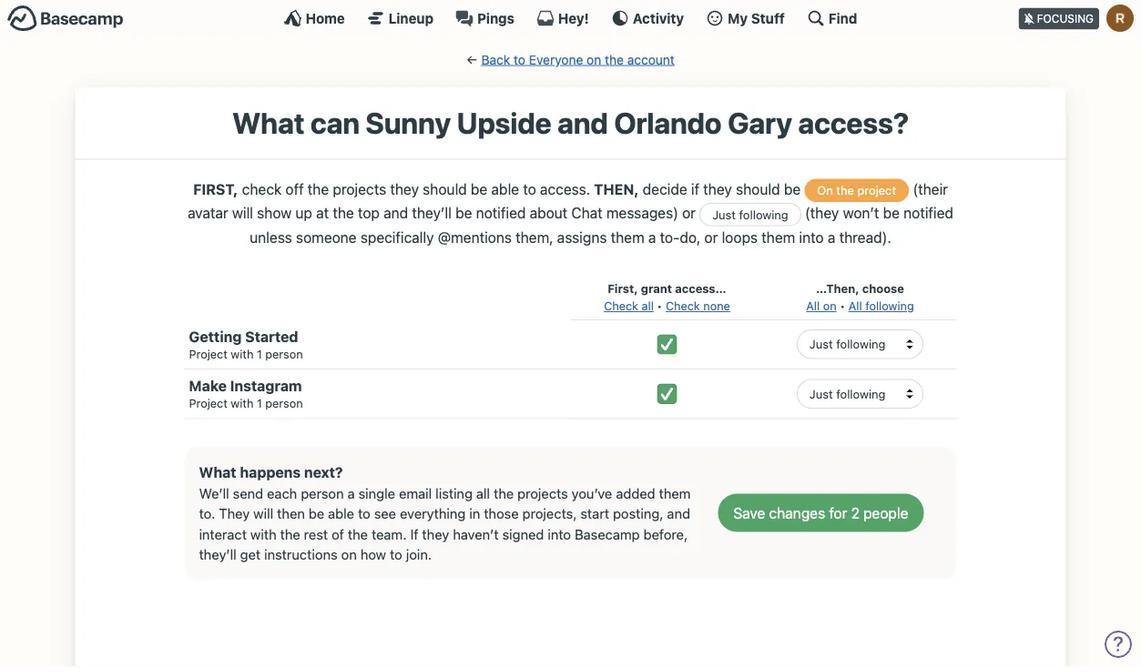Task type: describe. For each thing, give the bounding box(es) containing it.
my stuff
[[728, 10, 785, 26]]

do,
[[680, 229, 701, 246]]

they'll inside (their avatar will show up at the top and they'll be notified about chat messages)           or
[[412, 204, 452, 222]]

check none button
[[666, 297, 730, 315]]

chat
[[572, 204, 603, 222]]

the left account at the right
[[605, 52, 624, 67]]

on the project
[[817, 184, 897, 197]]

what can sunny upside and orlando gary access?
[[232, 106, 909, 140]]

into inside what happens next? we'll send each person a single email listing all the projects you've added them to.                    they will then be able to see everything in those projects, start posting, and interact with the rest of the team.                   if they haven't signed into basecamp before, they'll get instructions on how to join.
[[548, 527, 571, 543]]

able inside what happens next? we'll send each person a single email listing all the projects you've added them to.                    they will then be able to see everything in those projects, start posting, and interact with the rest of the team.                   if they haven't signed into basecamp before, they'll get instructions on how to join.
[[328, 506, 354, 522]]

first,
[[193, 180, 238, 198]]

be inside "(they won't be notified unless someone specifically @mentions them, assigns them a to-do, or loops them into a thread)."
[[883, 204, 900, 222]]

getting
[[189, 328, 242, 346]]

get
[[240, 547, 261, 563]]

we'll
[[199, 486, 229, 502]]

notified inside "(they won't be notified unless someone specifically @mentions them, assigns them a to-do, or loops them into a thread)."
[[904, 204, 954, 222]]

(they
[[805, 204, 839, 222]]

none
[[704, 299, 730, 313]]

ruby image
[[1107, 5, 1134, 32]]

2 check from the left
[[666, 299, 700, 313]]

account
[[627, 52, 675, 67]]

top
[[358, 204, 380, 222]]

they inside what happens next? we'll send each person a single email listing all the projects you've added them to.                    they will then be able to see everything in those projects, start posting, and interact with the rest of the team.                   if they haven't signed into basecamp before, they'll get instructions on how to join.
[[422, 527, 449, 543]]

2 should from the left
[[736, 180, 780, 198]]

and inside what happens next? we'll send each person a single email listing all the projects you've added them to.                    they will then be able to see everything in those projects, start posting, and interact with the rest of the team.                   if they haven't signed into basecamp before, they'll get instructions on how to join.
[[667, 506, 691, 522]]

the inside (their avatar will show up at the top and they'll be notified about chat messages)           or
[[333, 204, 354, 222]]

will inside (their avatar will show up at the top and they'll be notified about chat messages)           or
[[232, 204, 253, 222]]

find button
[[807, 9, 858, 27]]

(their avatar will show up at the top and they'll be notified about chat messages)           or
[[188, 180, 948, 222]]

will inside what happens next? we'll send each person a single email listing all the projects you've added them to.                    they will then be able to see everything in those projects, start posting, and interact with the rest of the team.                   if they haven't signed into basecamp before, they'll get instructions on how to join.
[[253, 506, 273, 522]]

in
[[469, 506, 480, 522]]

lineup link
[[367, 9, 434, 27]]

how
[[361, 547, 386, 563]]

back to everyone on the account link
[[481, 52, 675, 67]]

first,
[[608, 282, 638, 295]]

on
[[817, 184, 833, 197]]

0 horizontal spatial they
[[390, 180, 419, 198]]

then
[[277, 506, 305, 522]]

0 vertical spatial on
[[587, 52, 602, 67]]

just
[[713, 208, 736, 221]]

all following button
[[849, 297, 914, 315]]

single
[[359, 486, 395, 502]]

they
[[219, 506, 250, 522]]

see
[[374, 506, 396, 522]]

0 horizontal spatial them
[[611, 229, 645, 246]]

to left see
[[358, 506, 371, 522]]

the right on on the right top
[[837, 184, 854, 197]]

home
[[306, 10, 345, 26]]

them for added
[[659, 486, 691, 502]]

upside
[[457, 106, 552, 140]]

if
[[410, 527, 419, 543]]

you've
[[572, 486, 612, 502]]

if
[[691, 180, 700, 198]]

with inside what happens next? we'll send each person a single email listing all the projects you've added them to.                    they will then be able to see everything in those projects, start posting, and interact with the rest of the team.                   if they haven't signed into basecamp before, they'll get instructions on how to join.
[[250, 527, 277, 543]]

1 should from the left
[[423, 180, 467, 198]]

to up about
[[523, 180, 536, 198]]

back
[[481, 52, 510, 67]]

started
[[245, 328, 298, 346]]

1 check from the left
[[604, 299, 639, 313]]

avatar
[[188, 204, 228, 222]]

(their
[[913, 180, 948, 198]]

…then,
[[816, 282, 860, 295]]

find
[[829, 10, 858, 26]]

all inside first, grant access… check all • check none
[[642, 299, 654, 313]]

←
[[467, 52, 478, 67]]

project for make
[[189, 397, 228, 410]]

everyone
[[529, 52, 583, 67]]

person for instagram
[[265, 397, 303, 410]]

to right back
[[514, 52, 526, 67]]

everything
[[400, 506, 466, 522]]

person for started
[[265, 347, 303, 361]]

my
[[728, 10, 748, 26]]

haven't
[[453, 527, 499, 543]]

posting,
[[613, 506, 664, 522]]

first, grant access… check all • check none
[[604, 282, 730, 313]]

1 all from the left
[[807, 299, 820, 313]]

activity link
[[611, 9, 684, 27]]

make instagram project                             with 1 person
[[189, 378, 303, 410]]

1 horizontal spatial able
[[491, 180, 519, 198]]

• inside …then, choose all on • all following
[[840, 299, 846, 313]]

home link
[[284, 9, 345, 27]]

project
[[858, 184, 897, 197]]

unless
[[250, 229, 292, 246]]

first, check off the projects they should be able to access. then, decide if they should be
[[193, 180, 805, 198]]

notified inside (their avatar will show up at the top and they'll be notified about chat messages)           or
[[476, 204, 526, 222]]

interact
[[199, 527, 247, 543]]

them,
[[516, 229, 554, 246]]

with for instagram
[[231, 397, 254, 410]]

on inside …then, choose all on • all following
[[823, 299, 837, 313]]

off
[[286, 180, 304, 198]]

then,
[[594, 180, 639, 198]]

or inside "(they won't be notified unless someone specifically @mentions them, assigns them a to-do, or loops them into a thread)."
[[705, 229, 718, 246]]

2 horizontal spatial they
[[703, 180, 732, 198]]

pings
[[477, 10, 515, 26]]

happens
[[240, 464, 301, 481]]



Task type: locate. For each thing, give the bounding box(es) containing it.
team.
[[372, 527, 407, 543]]

all on button
[[807, 297, 837, 315]]

basecamp
[[575, 527, 640, 543]]

or inside (their avatar will show up at the top and they'll be notified about chat messages)           or
[[682, 204, 696, 222]]

assigns
[[557, 229, 607, 246]]

1 vertical spatial will
[[253, 506, 273, 522]]

0 vertical spatial or
[[682, 204, 696, 222]]

• down grant
[[657, 299, 663, 313]]

0 vertical spatial with
[[231, 347, 254, 361]]

with down instagram
[[231, 397, 254, 410]]

all inside what happens next? we'll send each person a single email listing all the projects you've added them to.                    they will then be able to see everything in those projects, start posting, and interact with the rest of the team.                   if they haven't signed into basecamp before, they'll get instructions on how to join.
[[476, 486, 490, 502]]

will down check
[[232, 204, 253, 222]]

projects up projects,
[[518, 486, 568, 502]]

2 horizontal spatial and
[[667, 506, 691, 522]]

they down everything
[[422, 527, 449, 543]]

what for what can sunny upside and orlando gary access?
[[232, 106, 305, 140]]

the right the at
[[333, 204, 354, 222]]

1 horizontal spatial they
[[422, 527, 449, 543]]

about
[[530, 204, 568, 222]]

them right added at the right bottom
[[659, 486, 691, 502]]

2 vertical spatial with
[[250, 527, 277, 543]]

• down '…then,'
[[840, 299, 846, 313]]

them for loops
[[762, 229, 796, 246]]

•
[[657, 299, 663, 313], [840, 299, 846, 313]]

following inside …then, choose all on • all following
[[866, 299, 914, 313]]

1 horizontal spatial all
[[849, 299, 862, 313]]

0 horizontal spatial notified
[[476, 204, 526, 222]]

0 vertical spatial and
[[558, 106, 608, 140]]

…then, choose all on • all following
[[807, 282, 914, 313]]

0 vertical spatial 1
[[257, 347, 262, 361]]

1 vertical spatial able
[[328, 506, 354, 522]]

1 horizontal spatial they'll
[[412, 204, 452, 222]]

person down instagram
[[265, 397, 303, 410]]

access.
[[540, 180, 590, 198]]

1 down instagram
[[257, 397, 262, 410]]

the up those
[[494, 486, 514, 502]]

project
[[189, 347, 228, 361], [189, 397, 228, 410]]

person down started
[[265, 347, 303, 361]]

1 notified from the left
[[476, 204, 526, 222]]

to down team.
[[390, 547, 402, 563]]

able up them,
[[491, 180, 519, 198]]

those
[[484, 506, 519, 522]]

0 horizontal spatial into
[[548, 527, 571, 543]]

1 vertical spatial on
[[823, 299, 837, 313]]

1 • from the left
[[657, 299, 663, 313]]

pings button
[[456, 9, 515, 27]]

0 horizontal spatial or
[[682, 204, 696, 222]]

project inside getting started project                             with 1 person
[[189, 347, 228, 361]]

← back to everyone on the account
[[467, 52, 675, 67]]

able up of
[[328, 506, 354, 522]]

and
[[558, 106, 608, 140], [384, 204, 408, 222], [667, 506, 691, 522]]

join.
[[406, 547, 432, 563]]

with down getting
[[231, 347, 254, 361]]

what up check
[[232, 106, 305, 140]]

1 down started
[[257, 347, 262, 361]]

should up just following
[[736, 180, 780, 198]]

hey! button
[[537, 9, 589, 27]]

2 vertical spatial person
[[301, 486, 344, 502]]

focusing button
[[1019, 0, 1141, 36]]

1 horizontal spatial •
[[840, 299, 846, 313]]

or right do,
[[705, 229, 718, 246]]

with for started
[[231, 347, 254, 361]]

the down then
[[280, 527, 300, 543]]

1 vertical spatial 1
[[257, 397, 262, 410]]

0 horizontal spatial a
[[348, 486, 355, 502]]

0 horizontal spatial •
[[657, 299, 663, 313]]

on down '…then,'
[[823, 299, 837, 313]]

notified down (their on the right of the page
[[904, 204, 954, 222]]

projects inside what happens next? we'll send each person a single email listing all the projects you've added them to.                    they will then be able to see everything in those projects, start posting, and interact with the rest of the team.                   if they haven't signed into basecamp before, they'll get instructions on how to join.
[[518, 486, 568, 502]]

the
[[605, 52, 624, 67], [308, 180, 329, 198], [837, 184, 854, 197], [333, 204, 354, 222], [494, 486, 514, 502], [280, 527, 300, 543], [348, 527, 368, 543]]

0 vertical spatial into
[[799, 229, 824, 246]]

signed
[[502, 527, 544, 543]]

• inside first, grant access… check all • check none
[[657, 299, 663, 313]]

them down just following
[[762, 229, 796, 246]]

0 horizontal spatial and
[[384, 204, 408, 222]]

all down grant
[[642, 299, 654, 313]]

activity
[[633, 10, 684, 26]]

2 1 from the top
[[257, 397, 262, 410]]

will down "send"
[[253, 506, 273, 522]]

what for what happens next? we'll send each person a single email listing all the projects you've added them to.                    they will then be able to see everything in those projects, start posting, and interact with the rest of the team.                   if they haven't signed into basecamp before, they'll get instructions on how to join.
[[199, 464, 236, 481]]

1 vertical spatial person
[[265, 397, 303, 410]]

them inside what happens next? we'll send each person a single email listing all the projects you've added them to.                    they will then be able to see everything in those projects, start posting, and interact with the rest of the team.                   if they haven't signed into basecamp before, they'll get instructions on how to join.
[[659, 486, 691, 502]]

lineup
[[389, 10, 434, 26]]

able
[[491, 180, 519, 198], [328, 506, 354, 522]]

1 project from the top
[[189, 347, 228, 361]]

following up loops in the right top of the page
[[739, 208, 789, 221]]

1 horizontal spatial into
[[799, 229, 824, 246]]

they'll inside what happens next? we'll send each person a single email listing all the projects you've added them to.                    they will then be able to see everything in those projects, start posting, and interact with the rest of the team.                   if they haven't signed into basecamp before, they'll get instructions on how to join.
[[199, 547, 237, 563]]

sunny
[[366, 106, 451, 140]]

at
[[316, 204, 329, 222]]

a left single
[[348, 486, 355, 502]]

1 horizontal spatial a
[[648, 229, 656, 246]]

1 horizontal spatial on
[[587, 52, 602, 67]]

0 horizontal spatial all
[[807, 299, 820, 313]]

can
[[310, 106, 360, 140]]

1 horizontal spatial and
[[558, 106, 608, 140]]

project down getting
[[189, 347, 228, 361]]

just following
[[713, 208, 789, 221]]

and up specifically
[[384, 204, 408, 222]]

check down first,
[[604, 299, 639, 313]]

0 horizontal spatial all
[[476, 486, 490, 502]]

with inside make instagram project                             with 1 person
[[231, 397, 254, 410]]

focusing
[[1037, 12, 1094, 25]]

instructions
[[264, 547, 338, 563]]

decide
[[643, 180, 688, 198]]

the right of
[[348, 527, 368, 543]]

2 horizontal spatial on
[[823, 299, 837, 313]]

2 • from the left
[[840, 299, 846, 313]]

into
[[799, 229, 824, 246], [548, 527, 571, 543]]

on inside what happens next? we'll send each person a single email listing all the projects you've added them to.                    they will then be able to see everything in those projects, start posting, and interact with the rest of the team.                   if they haven't signed into basecamp before, they'll get instructions on how to join.
[[341, 547, 357, 563]]

they up specifically
[[390, 180, 419, 198]]

check
[[242, 180, 282, 198]]

project down make
[[189, 397, 228, 410]]

1 horizontal spatial projects
[[518, 486, 568, 502]]

following
[[739, 208, 789, 221], [866, 299, 914, 313]]

each
[[267, 486, 297, 502]]

them down messages)
[[611, 229, 645, 246]]

instagram
[[230, 378, 302, 395]]

0 vertical spatial project
[[189, 347, 228, 361]]

1 horizontal spatial following
[[866, 299, 914, 313]]

orlando
[[614, 106, 722, 140]]

1 vertical spatial all
[[476, 486, 490, 502]]

be
[[471, 180, 488, 198], [784, 180, 801, 198], [456, 204, 472, 222], [883, 204, 900, 222], [309, 506, 324, 522]]

1 horizontal spatial notified
[[904, 204, 954, 222]]

check
[[604, 299, 639, 313], [666, 299, 700, 313]]

2 horizontal spatial a
[[828, 229, 836, 246]]

projects,
[[523, 506, 577, 522]]

notified
[[476, 204, 526, 222], [904, 204, 954, 222]]

on right the everyone
[[587, 52, 602, 67]]

make
[[189, 378, 227, 395]]

0 horizontal spatial they'll
[[199, 547, 237, 563]]

email
[[399, 486, 432, 502]]

0 horizontal spatial projects
[[333, 180, 386, 198]]

person inside what happens next? we'll send each person a single email listing all the projects you've added them to.                    they will then be able to see everything in those projects, start posting, and interact with the rest of the team.                   if they haven't signed into basecamp before, they'll get instructions on how to join.
[[301, 486, 344, 502]]

0 horizontal spatial able
[[328, 506, 354, 522]]

they'll up specifically
[[412, 204, 452, 222]]

with
[[231, 347, 254, 361], [231, 397, 254, 410], [250, 527, 277, 543]]

of
[[332, 527, 344, 543]]

should up @mentions
[[423, 180, 467, 198]]

2 notified from the left
[[904, 204, 954, 222]]

1 vertical spatial what
[[199, 464, 236, 481]]

getting started project                             with 1 person
[[189, 328, 303, 361]]

what happens next? we'll send each person a single email listing all the projects you've added them to.                    they will then be able to see everything in those projects, start posting, and interact with the rest of the team.                   if they haven't signed into basecamp before, they'll get instructions on how to join.
[[199, 464, 691, 563]]

person inside make instagram project                             with 1 person
[[265, 397, 303, 410]]

to.
[[199, 506, 215, 522]]

specifically
[[361, 229, 434, 246]]

1 vertical spatial project
[[189, 397, 228, 410]]

to-
[[660, 229, 680, 246]]

0 vertical spatial person
[[265, 347, 303, 361]]

be inside what happens next? we'll send each person a single email listing all the projects you've added them to.                    they will then be able to see everything in those projects, start posting, and interact with the rest of the team.                   if they haven't signed into basecamp before, they'll get instructions on how to join.
[[309, 506, 324, 522]]

be inside (their avatar will show up at the top and they'll be notified about chat messages)           or
[[456, 204, 472, 222]]

start
[[581, 506, 610, 522]]

what up we'll
[[199, 464, 236, 481]]

they
[[390, 180, 419, 198], [703, 180, 732, 198], [422, 527, 449, 543]]

1 1 from the top
[[257, 347, 262, 361]]

2 vertical spatial and
[[667, 506, 691, 522]]

access…
[[675, 282, 727, 295]]

all up in
[[476, 486, 490, 502]]

0 vertical spatial they'll
[[412, 204, 452, 222]]

and inside (their avatar will show up at the top and they'll be notified about chat messages)           or
[[384, 204, 408, 222]]

following down choose
[[866, 299, 914, 313]]

1 vertical spatial with
[[231, 397, 254, 410]]

1 horizontal spatial all
[[642, 299, 654, 313]]

with up 'get'
[[250, 527, 277, 543]]

stuff
[[751, 10, 785, 26]]

0 vertical spatial will
[[232, 204, 253, 222]]

they'll down interact
[[199, 547, 237, 563]]

1 vertical spatial or
[[705, 229, 718, 246]]

1 inside make instagram project                             with 1 person
[[257, 397, 262, 410]]

2 horizontal spatial them
[[762, 229, 796, 246]]

hey!
[[558, 10, 589, 26]]

and up before,
[[667, 506, 691, 522]]

switch accounts image
[[7, 5, 124, 33]]

2 project from the top
[[189, 397, 228, 410]]

1 vertical spatial projects
[[518, 486, 568, 502]]

next?
[[304, 464, 343, 481]]

0 horizontal spatial on
[[341, 547, 357, 563]]

1 horizontal spatial them
[[659, 486, 691, 502]]

0 vertical spatial projects
[[333, 180, 386, 198]]

choose
[[863, 282, 904, 295]]

0 horizontal spatial should
[[423, 180, 467, 198]]

2 vertical spatial on
[[341, 547, 357, 563]]

send
[[233, 486, 263, 502]]

project for getting
[[189, 347, 228, 361]]

added
[[616, 486, 656, 502]]

person
[[265, 347, 303, 361], [265, 397, 303, 410], [301, 486, 344, 502]]

gary
[[728, 106, 792, 140]]

0 horizontal spatial check
[[604, 299, 639, 313]]

1 vertical spatial following
[[866, 299, 914, 313]]

a inside what happens next? we'll send each person a single email listing all the projects you've added them to.                    they will then be able to see everything in those projects, start posting, and interact with the rest of the team.                   if they haven't signed into basecamp before, they'll get instructions on how to join.
[[348, 486, 355, 502]]

0 vertical spatial what
[[232, 106, 305, 140]]

main element
[[0, 0, 1141, 36]]

1 horizontal spatial check
[[666, 299, 700, 313]]

0 vertical spatial following
[[739, 208, 789, 221]]

projects up the top
[[333, 180, 386, 198]]

1 vertical spatial they'll
[[199, 547, 237, 563]]

1 horizontal spatial or
[[705, 229, 718, 246]]

before,
[[644, 527, 688, 543]]

1 horizontal spatial should
[[736, 180, 780, 198]]

1 vertical spatial and
[[384, 204, 408, 222]]

with inside getting started project                             with 1 person
[[231, 347, 254, 361]]

project inside make instagram project                             with 1 person
[[189, 397, 228, 410]]

None submit
[[718, 494, 924, 533]]

0 vertical spatial all
[[642, 299, 654, 313]]

show
[[257, 204, 292, 222]]

won't
[[843, 204, 880, 222]]

projects
[[333, 180, 386, 198], [518, 486, 568, 502]]

on down of
[[341, 547, 357, 563]]

notified down 'first, check off the projects they should be able to access. then, decide if they should be'
[[476, 204, 526, 222]]

they'll
[[412, 204, 452, 222], [199, 547, 237, 563]]

or up do,
[[682, 204, 696, 222]]

my stuff button
[[706, 9, 785, 27]]

into down (they
[[799, 229, 824, 246]]

1 vertical spatial into
[[548, 527, 571, 543]]

person down next? at the bottom left
[[301, 486, 344, 502]]

listing
[[436, 486, 473, 502]]

they right if
[[703, 180, 732, 198]]

what inside what happens next? we'll send each person a single email listing all the projects you've added them to.                    they will then be able to see everything in those projects, start posting, and interact with the rest of the team.                   if they haven't signed into basecamp before, they'll get instructions on how to join.
[[199, 464, 236, 481]]

the right off on the top of page
[[308, 180, 329, 198]]

person inside getting started project                             with 1 person
[[265, 347, 303, 361]]

access?
[[798, 106, 909, 140]]

into down projects,
[[548, 527, 571, 543]]

2 all from the left
[[849, 299, 862, 313]]

and down back to everyone on the account link
[[558, 106, 608, 140]]

1 for instagram
[[257, 397, 262, 410]]

1 inside getting started project                             with 1 person
[[257, 347, 262, 361]]

a down (they
[[828, 229, 836, 246]]

1 for started
[[257, 347, 262, 361]]

check down access…
[[666, 299, 700, 313]]

a left to- at the right top of the page
[[648, 229, 656, 246]]

(they won't be notified unless someone specifically @mentions them, assigns them a to-do, or loops them into a thread).
[[250, 204, 954, 246]]

into inside "(they won't be notified unless someone specifically @mentions them, assigns them a to-do, or loops them into a thread)."
[[799, 229, 824, 246]]

0 vertical spatial able
[[491, 180, 519, 198]]

0 horizontal spatial following
[[739, 208, 789, 221]]

thread).
[[840, 229, 892, 246]]

loops
[[722, 229, 758, 246]]



Task type: vqa. For each thing, say whether or not it's contained in the screenshot.
left all
yes



